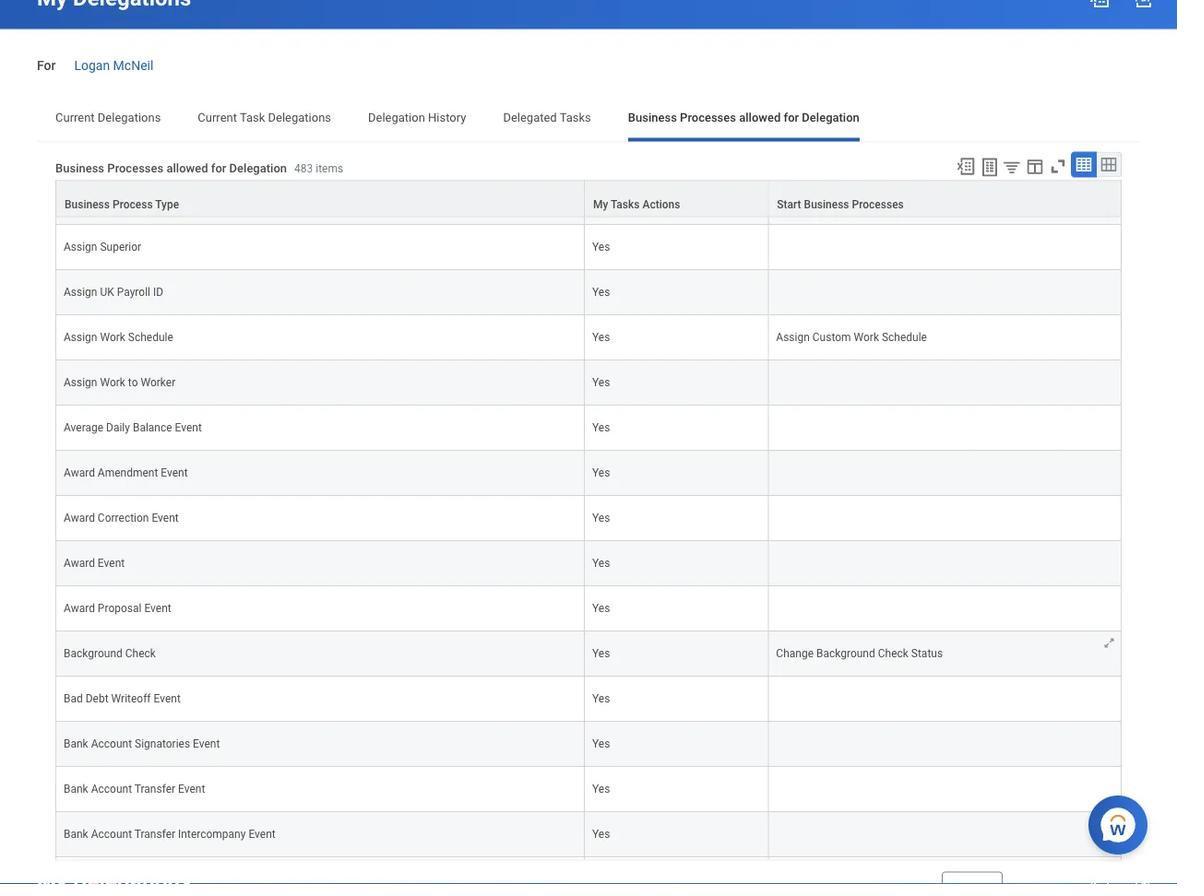 Task type: vqa. For each thing, say whether or not it's contained in the screenshot.
Director, Recruiting Services's ANNUAL
no



Task type: locate. For each thing, give the bounding box(es) containing it.
award
[[64, 468, 95, 481], [64, 513, 95, 526], [64, 558, 95, 571], [64, 603, 95, 616]]

11 yes from the top
[[592, 648, 610, 661]]

1 yes from the top
[[592, 196, 610, 209]]

2 account from the top
[[91, 784, 132, 797]]

account for bank account signatories event
[[91, 739, 132, 752]]

delegations down mcneil
[[98, 111, 161, 125]]

3 account from the top
[[91, 829, 132, 842]]

schedule right custom
[[882, 332, 927, 345]]

tasks inside my tasks actions popup button
[[611, 198, 640, 211]]

self-
[[100, 196, 122, 209]]

cell for award proposal event
[[769, 588, 1122, 633]]

1 vertical spatial allowed
[[167, 162, 208, 175]]

processes up assign self-assign roles
[[107, 162, 164, 175]]

1 vertical spatial for
[[211, 162, 226, 175]]

1 vertical spatial bank
[[64, 784, 88, 797]]

check inside cell
[[878, 648, 909, 661]]

allowed inside tab list
[[739, 111, 781, 125]]

table image
[[1075, 156, 1093, 174]]

background check
[[64, 648, 156, 661]]

bad
[[64, 694, 83, 707]]

3 yes from the top
[[592, 287, 610, 300]]

for down current task delegations
[[211, 162, 226, 175]]

processes
[[680, 111, 736, 125], [107, 162, 164, 175], [852, 198, 904, 211]]

work down 'assign uk payroll id' on the left top of the page
[[100, 332, 125, 345]]

intercompany
[[178, 829, 246, 842]]

2 bank from the top
[[64, 784, 88, 797]]

0 horizontal spatial background
[[64, 648, 122, 661]]

transfer
[[135, 784, 175, 797], [135, 829, 175, 842]]

average
[[64, 422, 103, 435]]

row containing award proposal event
[[55, 588, 1122, 633]]

1 account from the top
[[91, 739, 132, 752]]

0 horizontal spatial allowed
[[167, 162, 208, 175]]

current for current task delegations
[[198, 111, 237, 125]]

allowed up start
[[739, 111, 781, 125]]

business up self-
[[55, 162, 104, 175]]

background inside change background check status cell
[[816, 648, 875, 661]]

row
[[55, 181, 1122, 218], [55, 181, 1122, 226], [55, 226, 1122, 271], [55, 271, 1122, 316], [55, 316, 1122, 361], [55, 361, 1122, 407], [55, 407, 1122, 452], [55, 452, 1122, 497], [55, 497, 1122, 542], [55, 542, 1122, 588], [55, 588, 1122, 633], [55, 633, 1122, 678], [55, 678, 1122, 723], [55, 723, 1122, 768], [55, 768, 1122, 814], [55, 814, 1122, 859], [55, 859, 1122, 885]]

cell for bank account transfer event
[[769, 768, 1122, 814]]

2 yes from the top
[[592, 242, 610, 254]]

award up award proposal event
[[64, 558, 95, 571]]

0 horizontal spatial current
[[55, 111, 95, 125]]

work
[[100, 332, 125, 345], [854, 332, 879, 345], [100, 377, 125, 390]]

12 yes from the top
[[592, 694, 610, 707]]

current left task
[[198, 111, 237, 125]]

allowed
[[739, 111, 781, 125], [167, 162, 208, 175]]

14 yes from the top
[[592, 784, 610, 797]]

my tasks actions button
[[585, 182, 768, 217]]

1 bank from the top
[[64, 739, 88, 752]]

2 horizontal spatial processes
[[852, 198, 904, 211]]

1 horizontal spatial tasks
[[611, 198, 640, 211]]

483
[[294, 162, 313, 175]]

assign custom work schedule
[[776, 332, 927, 345]]

award for award proposal event
[[64, 603, 95, 616]]

award left correction
[[64, 513, 95, 526]]

delegations right task
[[268, 111, 331, 125]]

id
[[153, 287, 163, 300]]

0 horizontal spatial tasks
[[560, 111, 591, 125]]

tasks right delegated
[[560, 111, 591, 125]]

event right the proposal
[[144, 603, 171, 616]]

delegation left the history
[[368, 111, 425, 125]]

mcneil
[[113, 58, 153, 73]]

processes for business processes allowed for delegation
[[680, 111, 736, 125]]

event
[[175, 422, 202, 435], [161, 468, 188, 481], [152, 513, 179, 526], [98, 558, 125, 571], [144, 603, 171, 616], [154, 694, 181, 707], [193, 739, 220, 752], [178, 784, 205, 797], [249, 829, 276, 842]]

cell for average daily balance event
[[769, 407, 1122, 452]]

assign for schedule
[[64, 332, 97, 345]]

pagination element
[[1014, 862, 1122, 885]]

0 vertical spatial transfer
[[135, 784, 175, 797]]

business up my tasks actions popup button
[[628, 111, 677, 125]]

1 background from the left
[[64, 648, 122, 661]]

1 horizontal spatial processes
[[680, 111, 736, 125]]

1 transfer from the top
[[135, 784, 175, 797]]

10 yes from the top
[[592, 603, 610, 616]]

0 vertical spatial allowed
[[739, 111, 781, 125]]

yes for average daily balance event
[[592, 422, 610, 435]]

for up start
[[784, 111, 799, 125]]

for inside tab list
[[784, 111, 799, 125]]

cell
[[769, 181, 1122, 226], [769, 226, 1122, 271], [769, 271, 1122, 316], [769, 361, 1122, 407], [769, 407, 1122, 452], [769, 452, 1122, 497], [769, 497, 1122, 542], [769, 542, 1122, 588], [769, 588, 1122, 633], [769, 678, 1122, 723], [769, 723, 1122, 768], [769, 768, 1122, 814], [769, 814, 1122, 859], [55, 859, 585, 885], [585, 859, 769, 885], [769, 859, 1122, 885]]

row containing assign superior
[[55, 226, 1122, 271]]

my tasks actions
[[593, 198, 680, 211]]

check
[[125, 648, 156, 661], [878, 648, 909, 661]]

click to view/edit grid preferences image
[[1025, 157, 1045, 177]]

assign for work
[[776, 332, 810, 345]]

0 vertical spatial account
[[91, 739, 132, 752]]

2 schedule from the left
[[882, 332, 927, 345]]

processes right start
[[852, 198, 904, 211]]

0 vertical spatial bank
[[64, 739, 88, 752]]

row containing assign work to worker
[[55, 361, 1122, 407]]

event right the balance
[[175, 422, 202, 435]]

1 vertical spatial processes
[[107, 162, 164, 175]]

yes for award proposal event
[[592, 603, 610, 616]]

tab list containing current delegations
[[37, 98, 1140, 142]]

8 yes from the top
[[592, 513, 610, 526]]

background right change
[[816, 648, 875, 661]]

6 yes from the top
[[592, 422, 610, 435]]

business inside popup button
[[804, 198, 849, 211]]

event right writeoff
[[154, 694, 181, 707]]

1 vertical spatial account
[[91, 784, 132, 797]]

cell for award correction event
[[769, 497, 1122, 542]]

background
[[64, 648, 122, 661], [816, 648, 875, 661]]

business left process
[[65, 198, 110, 211]]

business for business process type
[[65, 198, 110, 211]]

yes
[[592, 196, 610, 209], [592, 242, 610, 254], [592, 287, 610, 300], [592, 332, 610, 345], [592, 377, 610, 390], [592, 422, 610, 435], [592, 468, 610, 481], [592, 513, 610, 526], [592, 558, 610, 571], [592, 603, 610, 616], [592, 648, 610, 661], [592, 694, 610, 707], [592, 739, 610, 752], [592, 784, 610, 797], [592, 829, 610, 842]]

4 award from the top
[[64, 603, 95, 616]]

current
[[55, 111, 95, 125], [198, 111, 237, 125]]

row containing business process type
[[55, 181, 1122, 218]]

0 horizontal spatial delegations
[[98, 111, 161, 125]]

13 yes from the top
[[592, 739, 610, 752]]

event right amendment
[[161, 468, 188, 481]]

1 horizontal spatial background
[[816, 648, 875, 661]]

row containing background check
[[55, 633, 1122, 678]]

yes for award event
[[592, 558, 610, 571]]

work left to
[[100, 377, 125, 390]]

toolbar
[[947, 152, 1122, 181]]

yes for assign superior
[[592, 242, 610, 254]]

export to worksheets image
[[979, 157, 1001, 179]]

assign for to
[[64, 377, 97, 390]]

0 vertical spatial processes
[[680, 111, 736, 125]]

1 horizontal spatial allowed
[[739, 111, 781, 125]]

2 vertical spatial bank
[[64, 829, 88, 842]]

2 vertical spatial processes
[[852, 198, 904, 211]]

2 award from the top
[[64, 513, 95, 526]]

1 horizontal spatial schedule
[[882, 332, 927, 345]]

1 horizontal spatial current
[[198, 111, 237, 125]]

2 check from the left
[[878, 648, 909, 661]]

row containing assign self-assign roles
[[55, 181, 1122, 226]]

award down average
[[64, 468, 95, 481]]

bank for bank account signatories event
[[64, 739, 88, 752]]

0 horizontal spatial delegation
[[229, 162, 287, 175]]

4 yes from the top
[[592, 332, 610, 345]]

assign work schedule
[[64, 332, 173, 345]]

5 yes from the top
[[592, 377, 610, 390]]

business right start
[[804, 198, 849, 211]]

bank down bank account signatories event
[[64, 784, 88, 797]]

1 current from the left
[[55, 111, 95, 125]]

assign
[[64, 196, 97, 209], [122, 196, 156, 209], [64, 242, 97, 254], [64, 287, 97, 300], [64, 332, 97, 345], [776, 332, 810, 345], [64, 377, 97, 390]]

event right correction
[[152, 513, 179, 526]]

7 yes from the top
[[592, 468, 610, 481]]

row containing award amendment event
[[55, 452, 1122, 497]]

delegation left 483
[[229, 162, 287, 175]]

1 award from the top
[[64, 468, 95, 481]]

row containing assign uk payroll id
[[55, 271, 1122, 316]]

for
[[784, 111, 799, 125], [211, 162, 226, 175]]

processes up my tasks actions popup button
[[680, 111, 736, 125]]

delegations
[[98, 111, 161, 125], [268, 111, 331, 125]]

cell for bank account signatories event
[[769, 723, 1122, 768]]

0 horizontal spatial check
[[125, 648, 156, 661]]

business inside "popup button"
[[65, 198, 110, 211]]

background up the debt
[[64, 648, 122, 661]]

3 bank from the top
[[64, 829, 88, 842]]

15 yes from the top
[[592, 829, 610, 842]]

1 check from the left
[[125, 648, 156, 661]]

change background check status cell
[[769, 633, 1122, 678]]

assign superior
[[64, 242, 141, 254]]

delegation up start business processes
[[802, 111, 860, 125]]

yes for assign work to worker
[[592, 377, 610, 390]]

2 transfer from the top
[[135, 829, 175, 842]]

account down bank account signatories event
[[91, 784, 132, 797]]

history
[[428, 111, 466, 125]]

for for business processes allowed for delegation
[[784, 111, 799, 125]]

business process type
[[65, 198, 179, 211]]

logan
[[74, 58, 110, 73]]

account down bank account transfer event
[[91, 829, 132, 842]]

2 vertical spatial account
[[91, 829, 132, 842]]

bank for bank account transfer event
[[64, 784, 88, 797]]

task
[[240, 111, 265, 125]]

business for business processes allowed for delegation 483 items
[[55, 162, 104, 175]]

0 vertical spatial for
[[784, 111, 799, 125]]

row containing assign work schedule
[[55, 316, 1122, 361]]

allowed up roles
[[167, 162, 208, 175]]

row containing bank account transfer intercompany event
[[55, 814, 1122, 859]]

1 horizontal spatial check
[[878, 648, 909, 661]]

account down bad debt writeoff event
[[91, 739, 132, 752]]

delegation
[[368, 111, 425, 125], [802, 111, 860, 125], [229, 162, 287, 175]]

uk
[[100, 287, 114, 300]]

1 horizontal spatial delegations
[[268, 111, 331, 125]]

2 current from the left
[[198, 111, 237, 125]]

tab list
[[37, 98, 1140, 142]]

2 delegations from the left
[[268, 111, 331, 125]]

bank down "bad"
[[64, 739, 88, 752]]

schedule
[[128, 332, 173, 345], [882, 332, 927, 345]]

average daily balance event
[[64, 422, 202, 435]]

2 horizontal spatial delegation
[[802, 111, 860, 125]]

1 vertical spatial transfer
[[135, 829, 175, 842]]

grow image
[[1102, 637, 1116, 651]]

tasks
[[560, 111, 591, 125], [611, 198, 640, 211]]

event right intercompany
[[249, 829, 276, 842]]

0 vertical spatial tasks
[[560, 111, 591, 125]]

transfer down signatories
[[135, 784, 175, 797]]

yes for assign self-assign roles
[[592, 196, 610, 209]]

award for award event
[[64, 558, 95, 571]]

cell for assign uk payroll id
[[769, 271, 1122, 316]]

items per page element
[[842, 862, 1003, 885]]

3 award from the top
[[64, 558, 95, 571]]

proposal
[[98, 603, 142, 616]]

2 background from the left
[[816, 648, 875, 661]]

1 horizontal spatial delegation
[[368, 111, 425, 125]]

award left the proposal
[[64, 603, 95, 616]]

start business processes button
[[769, 182, 1121, 217]]

start business processes
[[777, 198, 904, 211]]

award for award correction event
[[64, 513, 95, 526]]

bank
[[64, 739, 88, 752], [64, 784, 88, 797], [64, 829, 88, 842]]

work for assign work to worker
[[100, 377, 125, 390]]

current down the logan
[[55, 111, 95, 125]]

delegation for business processes allowed for delegation
[[802, 111, 860, 125]]

0 horizontal spatial processes
[[107, 162, 164, 175]]

award correction event
[[64, 513, 179, 526]]

award event
[[64, 558, 125, 571]]

schedule up worker
[[128, 332, 173, 345]]

0 horizontal spatial for
[[211, 162, 226, 175]]

bank down bank account transfer event
[[64, 829, 88, 842]]

business
[[628, 111, 677, 125], [55, 162, 104, 175], [65, 198, 110, 211], [804, 198, 849, 211]]

roles
[[158, 196, 186, 209]]

fullscreen image
[[1048, 157, 1068, 177]]

9 yes from the top
[[592, 558, 610, 571]]

check left "status"
[[878, 648, 909, 661]]

signatories
[[135, 739, 190, 752]]

1 horizontal spatial for
[[784, 111, 799, 125]]

row containing average daily balance event
[[55, 407, 1122, 452]]

account
[[91, 739, 132, 752], [91, 784, 132, 797], [91, 829, 132, 842]]

row containing bank account transfer event
[[55, 768, 1122, 814]]

transfer down bank account transfer event
[[135, 829, 175, 842]]

tasks right my
[[611, 198, 640, 211]]

type
[[155, 198, 179, 211]]

1 vertical spatial tasks
[[611, 198, 640, 211]]

0 horizontal spatial schedule
[[128, 332, 173, 345]]

check up writeoff
[[125, 648, 156, 661]]



Task type: describe. For each thing, give the bounding box(es) containing it.
cell for bad debt writeoff event
[[769, 678, 1122, 723]]

items
[[316, 162, 343, 175]]

processes inside start business processes popup button
[[852, 198, 904, 211]]

cell for assign work to worker
[[769, 361, 1122, 407]]

event up award proposal event
[[98, 558, 125, 571]]

to
[[128, 377, 138, 390]]

my
[[593, 198, 608, 211]]

row containing award event
[[55, 542, 1122, 588]]

assign self-assign roles
[[64, 196, 186, 209]]

writeoff
[[111, 694, 151, 707]]

start
[[777, 198, 801, 211]]

award amendment event
[[64, 468, 188, 481]]

worker
[[141, 377, 176, 390]]

yes for background check
[[592, 648, 610, 661]]

delegation history
[[368, 111, 466, 125]]

cell for assign superior
[[769, 226, 1122, 271]]

business processes allowed for delegation
[[628, 111, 860, 125]]

tasks for my
[[611, 198, 640, 211]]

row containing bad debt writeoff event
[[55, 678, 1122, 723]]

process
[[113, 198, 153, 211]]

row containing bank account signatories event
[[55, 723, 1122, 768]]

current delegations
[[55, 111, 161, 125]]

yes for award correction event
[[592, 513, 610, 526]]

yes for assign uk payroll id
[[592, 287, 610, 300]]

delegated tasks
[[503, 111, 591, 125]]

allowed for business processes allowed for delegation 483 items
[[167, 162, 208, 175]]

1 schedule from the left
[[128, 332, 173, 345]]

tasks for delegated
[[560, 111, 591, 125]]

assign for payroll
[[64, 287, 97, 300]]

business process type button
[[56, 182, 584, 217]]

logan mcneil link
[[74, 54, 153, 73]]

processes for business processes allowed for delegation 483 items
[[107, 162, 164, 175]]

daily
[[106, 422, 130, 435]]

bad debt writeoff event
[[64, 694, 181, 707]]

business for business processes allowed for delegation
[[628, 111, 677, 125]]

yes for bank account transfer event
[[592, 784, 610, 797]]

change
[[776, 648, 814, 661]]

cell for award event
[[769, 542, 1122, 588]]

transfer for event
[[135, 784, 175, 797]]

bank for bank account transfer intercompany event
[[64, 829, 88, 842]]

expand table image
[[1100, 156, 1118, 174]]

account for bank account transfer intercompany event
[[91, 829, 132, 842]]

cell for assign self-assign roles
[[769, 181, 1122, 226]]

transfer for intercompany
[[135, 829, 175, 842]]

export to excel image
[[1089, 0, 1111, 10]]

event up intercompany
[[178, 784, 205, 797]]

work for assign work schedule
[[100, 332, 125, 345]]

amendment
[[98, 468, 158, 481]]

assign work to worker
[[64, 377, 176, 390]]

yes for bad debt writeoff event
[[592, 694, 610, 707]]

bank account signatories event
[[64, 739, 220, 752]]

correction
[[98, 513, 149, 526]]

delegated
[[503, 111, 557, 125]]

balance
[[133, 422, 172, 435]]

cell for award amendment event
[[769, 452, 1122, 497]]

export to excel image
[[956, 157, 976, 177]]

select to filter grid data image
[[1002, 158, 1022, 177]]

yes for bank account signatories event
[[592, 739, 610, 752]]

allowed for business processes allowed for delegation
[[739, 111, 781, 125]]

change background check status
[[776, 648, 943, 661]]

account for bank account transfer event
[[91, 784, 132, 797]]

view printable version (pdf) image
[[1133, 0, 1155, 10]]

assign uk payroll id
[[64, 287, 163, 300]]

assign for assign
[[64, 196, 97, 209]]

work right custom
[[854, 332, 879, 345]]

1 delegations from the left
[[98, 111, 161, 125]]

award proposal event
[[64, 603, 171, 616]]

custom
[[813, 332, 851, 345]]

yes for assign work schedule
[[592, 332, 610, 345]]

business processes allowed for delegation 483 items
[[55, 162, 343, 175]]

for for business processes allowed for delegation 483 items
[[211, 162, 226, 175]]

award for award amendment event
[[64, 468, 95, 481]]

debt
[[86, 694, 109, 707]]

status
[[911, 648, 943, 661]]

actions
[[643, 198, 680, 211]]

bank account transfer intercompany event
[[64, 829, 276, 842]]

current for current delegations
[[55, 111, 95, 125]]

for
[[37, 58, 56, 73]]

payroll
[[117, 287, 150, 300]]

yes for bank account transfer intercompany event
[[592, 829, 610, 842]]

current task delegations
[[198, 111, 331, 125]]

delegation for business processes allowed for delegation 483 items
[[229, 162, 287, 175]]

logan mcneil
[[74, 58, 153, 73]]

bank account transfer event
[[64, 784, 205, 797]]

cell for bank account transfer intercompany event
[[769, 814, 1122, 859]]

superior
[[100, 242, 141, 254]]

event right signatories
[[193, 739, 220, 752]]

yes for award amendment event
[[592, 468, 610, 481]]

row containing award correction event
[[55, 497, 1122, 542]]



